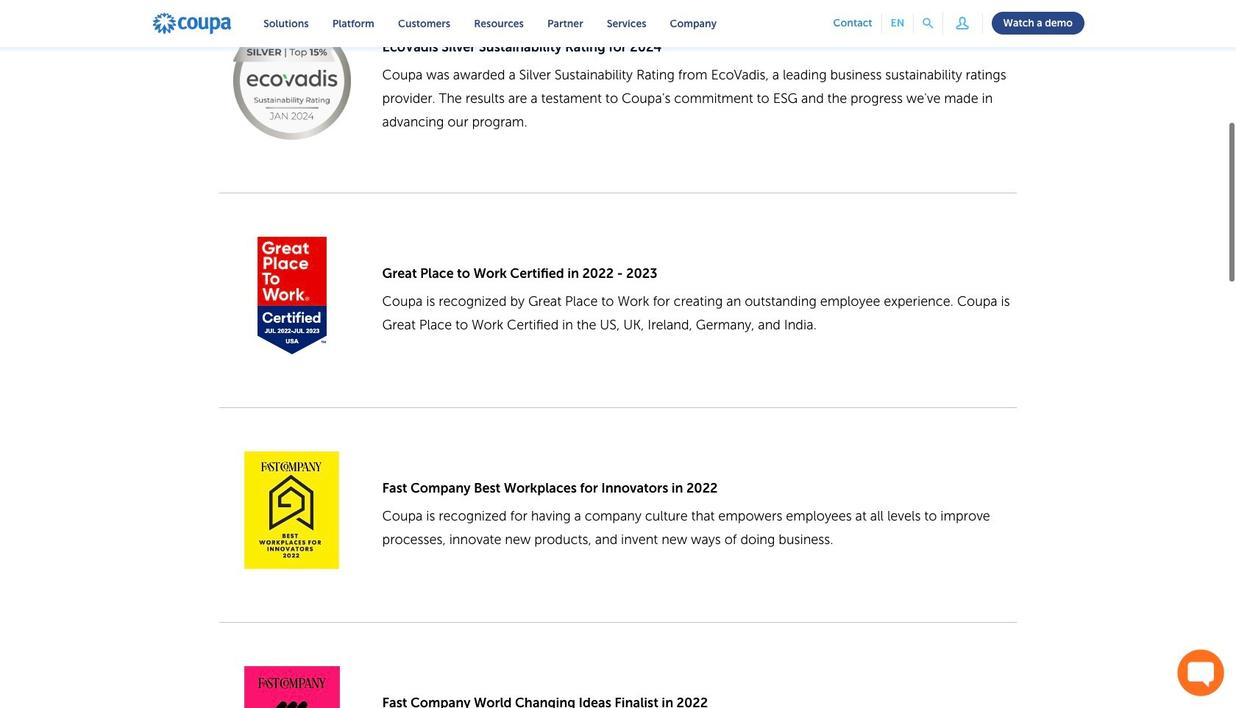 Task type: vqa. For each thing, say whether or not it's contained in the screenshot.
Home image in the left top of the page
yes



Task type: locate. For each thing, give the bounding box(es) containing it.
platform_user_centric image
[[952, 12, 974, 34]]

2022 fastcompany image
[[245, 452, 340, 570]]

ecovadis coupa 2024 image
[[233, 22, 351, 140]]

2022 certification badge image
[[258, 237, 327, 355]]

home image
[[152, 12, 233, 35]]

mag glass image
[[923, 18, 934, 29]]

fast company world changing ideas finalist in 2022 image
[[244, 667, 340, 709]]



